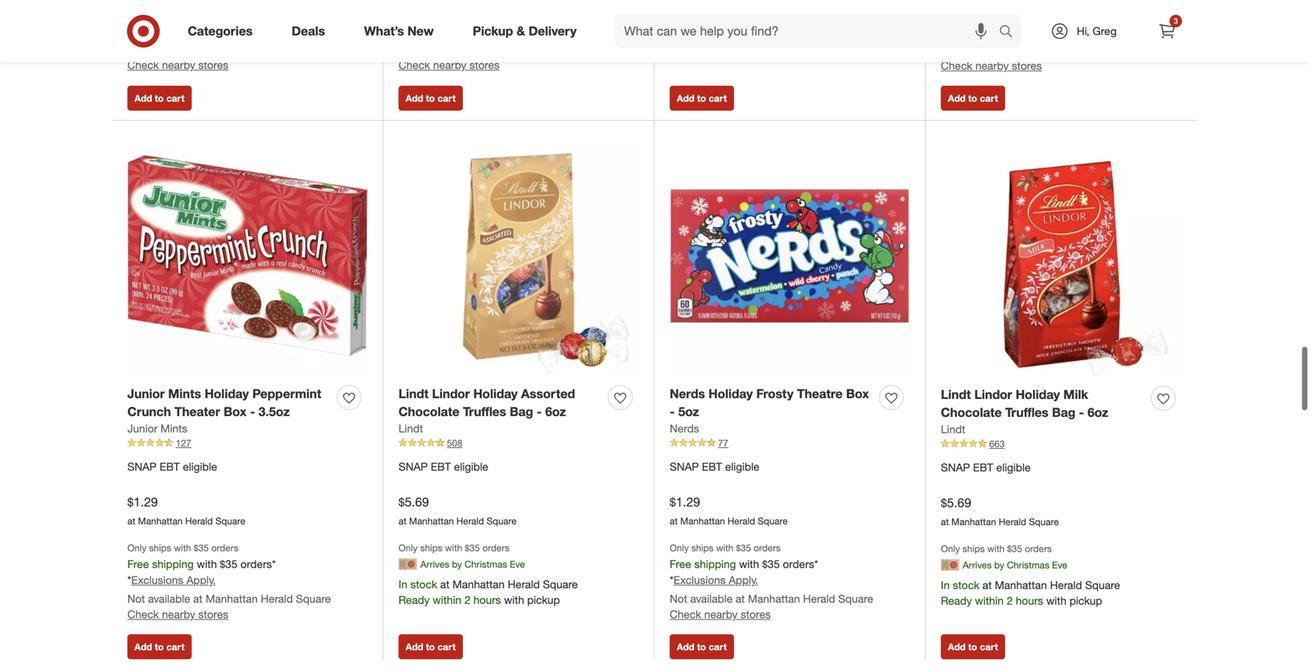 Task type: locate. For each thing, give the bounding box(es) containing it.
mints inside junior mints holiday peppermint crunch theater box - 3.5oz
[[168, 387, 201, 402]]

holiday inside the lindt lindor holiday milk chocolate truffles bag - 6oz
[[1016, 387, 1061, 403]]

hi,
[[1078, 24, 1090, 38]]

6oz
[[546, 404, 566, 420], [1088, 405, 1109, 420]]

holiday up theater
[[205, 387, 249, 402]]

by
[[452, 559, 462, 570], [995, 559, 1005, 571]]

snap ebt eligible for lindt lindor holiday milk chocolate truffles bag - 6oz
[[942, 461, 1031, 475]]

0 horizontal spatial in
[[399, 578, 408, 591]]

$1.29 down the nerds link
[[670, 495, 701, 510]]

stores inside the free shipping * exclusions apply. not available at check nearby stores
[[198, 58, 229, 72]]

seasonal shipping icon image for lindt lindor holiday assorted chocolate truffles bag - 6oz
[[399, 555, 418, 574]]

0 horizontal spatial within
[[433, 593, 462, 607]]

- left 3.5oz
[[250, 404, 255, 420]]

$5.69 at manhattan herald square down '663'
[[942, 496, 1060, 528]]

lindt lindor holiday milk chocolate truffles bag - 6oz
[[942, 387, 1109, 420]]

1 horizontal spatial eve
[[1053, 559, 1068, 571]]

1 horizontal spatial in stock at  manhattan herald square ready within 2 hours with pickup
[[942, 578, 1121, 608]]

eligible down '127'
[[183, 460, 217, 474]]

exclusions apply. button
[[674, 13, 759, 28], [131, 23, 216, 39], [403, 23, 487, 39], [945, 24, 1030, 40], [131, 573, 216, 589], [674, 573, 759, 589]]

holiday for lindt lindor holiday milk chocolate truffles bag - 6oz
[[1016, 387, 1061, 403]]

within
[[433, 593, 462, 607], [976, 594, 1004, 608]]

- down milk
[[1080, 405, 1085, 420]]

lindt link
[[399, 421, 423, 437], [942, 422, 966, 437]]

at inside the free shipping * exclusions apply. not available at check nearby stores
[[193, 43, 203, 56]]

0 horizontal spatial only ships with $35 orders
[[399, 543, 510, 554]]

within for lindt lindor holiday assorted chocolate truffles bag - 6oz
[[433, 593, 462, 607]]

&
[[517, 23, 526, 39]]

0 horizontal spatial christmas
[[465, 559, 507, 570]]

holiday inside nerds holiday frosty theatre box - 5oz
[[709, 387, 753, 402]]

theatre
[[798, 387, 843, 402]]

check inside the free shipping * exclusions apply. not available at check nearby stores
[[127, 58, 159, 72]]

shipping
[[152, 8, 194, 21], [966, 8, 1008, 22], [152, 557, 194, 571], [695, 557, 737, 571]]

0 horizontal spatial 2
[[465, 593, 471, 607]]

junior inside junior mints holiday peppermint crunch theater box - 3.5oz
[[127, 387, 165, 402]]

check inside the * exclusions apply. not available at manhattan herald square check nearby stores
[[670, 48, 702, 61]]

arrives
[[421, 559, 450, 570], [963, 559, 992, 571]]

stores inside the * exclusions apply. not available at manhattan herald square check nearby stores
[[741, 48, 771, 61]]

only ships with $35 orders for lindt lindor holiday assorted chocolate truffles bag - 6oz
[[399, 543, 510, 554]]

nerds up 5oz
[[670, 387, 706, 402]]

truffles inside the lindt lindor holiday milk chocolate truffles bag - 6oz
[[1006, 405, 1049, 420]]

eligible down 77
[[726, 460, 760, 474]]

nerds inside nerds holiday frosty theatre box - 5oz
[[670, 387, 706, 402]]

snap ebt eligible down '663'
[[942, 461, 1031, 475]]

free
[[127, 8, 149, 21], [942, 8, 963, 22], [127, 557, 149, 571], [670, 557, 692, 571]]

1 $1.29 at manhattan herald square from the left
[[127, 495, 246, 527]]

chocolate for lindt lindor holiday assorted chocolate truffles bag - 6oz
[[399, 404, 460, 420]]

exclusions inside the * exclusions apply. not available at manhattan herald square check nearby stores
[[674, 13, 726, 27]]

ebt for lindt lindor holiday assorted chocolate truffles bag - 6oz
[[431, 460, 451, 474]]

snap
[[127, 460, 157, 474], [399, 460, 428, 474], [670, 460, 699, 474], [942, 461, 971, 475]]

nerds link
[[670, 421, 700, 437]]

ebt
[[160, 460, 180, 474], [431, 460, 451, 474], [702, 460, 723, 474], [974, 461, 994, 475]]

snap ebt eligible for junior mints holiday peppermint crunch theater box - 3.5oz
[[127, 460, 217, 474]]

1 horizontal spatial only ships with $35 orders free shipping with $35 orders* * exclusions apply. not available at manhattan herald square check nearby stores
[[670, 543, 874, 622]]

mints up theater
[[168, 387, 201, 402]]

arrives by christmas eve
[[421, 559, 525, 570], [963, 559, 1068, 571]]

eligible
[[183, 460, 217, 474], [454, 460, 489, 474], [726, 460, 760, 474], [997, 461, 1031, 475]]

2 nerds from the top
[[670, 422, 700, 435]]

holiday inside lindt lindor holiday assorted chocolate truffles bag - 6oz
[[474, 387, 518, 402]]

bag for assorted
[[510, 404, 534, 420]]

1 horizontal spatial $5.69
[[942, 496, 972, 511]]

$35 inside "free shipping with $35 orders* exclusions apply. not available at manhattan herald square check nearby stores"
[[1034, 8, 1052, 22]]

nerds holiday frosty theatre box - 5oz link
[[670, 385, 874, 421]]

0 horizontal spatial orders*
[[241, 557, 276, 571]]

1 horizontal spatial orders*
[[783, 557, 819, 571]]

0 vertical spatial nerds
[[670, 387, 706, 402]]

lindor
[[432, 387, 470, 402], [975, 387, 1013, 403]]

mints
[[168, 387, 201, 402], [161, 422, 188, 435]]

frosty
[[757, 387, 794, 402]]

ebt down '127'
[[160, 460, 180, 474]]

truffles
[[463, 404, 507, 420], [1006, 405, 1049, 420]]

stock for lindt lindor holiday milk chocolate truffles bag - 6oz
[[953, 578, 980, 592]]

apply. inside the * exclusions apply. not available at manhattan herald square check nearby stores
[[729, 13, 759, 27]]

1 horizontal spatial hours
[[1017, 594, 1044, 608]]

0 horizontal spatial stock
[[411, 578, 437, 591]]

1 horizontal spatial arrives by christmas eve
[[963, 559, 1068, 571]]

0 horizontal spatial hours
[[474, 593, 501, 607]]

1 $1.29 from the left
[[127, 495, 158, 510]]

snap ebt eligible down '127'
[[127, 460, 217, 474]]

2
[[465, 593, 471, 607], [1007, 594, 1014, 608]]

what's
[[364, 23, 404, 39]]

cart
[[166, 93, 185, 104], [438, 93, 456, 104], [709, 93, 727, 104], [981, 93, 999, 104], [166, 642, 185, 653], [438, 642, 456, 653], [709, 642, 727, 653], [981, 642, 999, 653]]

6oz inside the lindt lindor holiday milk chocolate truffles bag - 6oz
[[1088, 405, 1109, 420]]

snap ebt eligible down 77
[[670, 460, 760, 474]]

1 horizontal spatial lindor
[[975, 387, 1013, 403]]

1 horizontal spatial truffles
[[1006, 405, 1049, 420]]

chocolate up '663'
[[942, 405, 1002, 420]]

ready for lindt lindor holiday assorted chocolate truffles bag - 6oz
[[399, 593, 430, 607]]

2 horizontal spatial orders*
[[1055, 8, 1090, 22]]

snap for lindt lindor holiday assorted chocolate truffles bag - 6oz
[[399, 460, 428, 474]]

1 horizontal spatial chocolate
[[942, 405, 1002, 420]]

truffles for milk
[[1006, 405, 1049, 420]]

eligible down '663'
[[997, 461, 1031, 475]]

6oz down milk
[[1088, 405, 1109, 420]]

0 horizontal spatial lindt link
[[399, 421, 423, 437]]

1 junior from the top
[[127, 387, 165, 402]]

- inside nerds holiday frosty theatre box - 5oz
[[670, 404, 675, 420]]

0 horizontal spatial seasonal shipping icon image
[[399, 555, 418, 574]]

exclusions
[[674, 13, 726, 27], [131, 24, 183, 38], [403, 24, 455, 38], [945, 25, 998, 38], [131, 574, 183, 587], [674, 574, 726, 587]]

check nearby stores button
[[670, 47, 771, 62], [127, 57, 229, 73], [399, 57, 500, 73], [942, 58, 1043, 74], [127, 607, 229, 623], [670, 607, 771, 623]]

holiday left assorted
[[474, 387, 518, 402]]

eligible for milk
[[997, 461, 1031, 475]]

junior down crunch
[[127, 422, 158, 435]]

within for lindt lindor holiday milk chocolate truffles bag - 6oz
[[976, 594, 1004, 608]]

1 only ships with $35 orders free shipping with $35 orders* * exclusions apply. not available at manhattan herald square check nearby stores from the left
[[127, 543, 331, 622]]

add to cart button
[[127, 86, 192, 111], [399, 86, 463, 111], [670, 86, 734, 111], [942, 86, 1006, 111], [127, 635, 192, 660], [399, 635, 463, 660], [670, 635, 734, 660], [942, 635, 1006, 660]]

nearby
[[705, 48, 738, 61], [162, 58, 195, 72], [433, 58, 467, 72], [976, 59, 1010, 73], [162, 608, 195, 622], [705, 608, 738, 622]]

chocolate up 508
[[399, 404, 460, 420]]

not inside the * exclusions apply. not available at manhattan herald square check nearby stores
[[670, 32, 688, 46]]

snap ebt eligible
[[127, 460, 217, 474], [399, 460, 489, 474], [670, 460, 760, 474], [942, 461, 1031, 475]]

0 horizontal spatial ready
[[399, 593, 430, 607]]

$5.69 at manhattan herald square
[[399, 495, 517, 527], [942, 496, 1060, 528]]

- inside lindt lindor holiday assorted chocolate truffles bag - 6oz
[[537, 404, 542, 420]]

box inside nerds holiday frosty theatre box - 5oz
[[847, 387, 870, 402]]

1 horizontal spatial only ships with $35 orders
[[942, 543, 1053, 555]]

1 horizontal spatial stock
[[953, 578, 980, 592]]

seasonal shipping icon image
[[399, 555, 418, 574], [942, 556, 960, 575]]

lindt link for lindt lindor holiday assorted chocolate truffles bag - 6oz
[[399, 421, 423, 437]]

lindor inside lindt lindor holiday assorted chocolate truffles bag - 6oz
[[432, 387, 470, 402]]

orders
[[211, 543, 238, 554], [483, 543, 510, 554], [754, 543, 781, 554], [1026, 543, 1053, 555]]

hours for lindt lindor holiday assorted chocolate truffles bag - 6oz
[[474, 593, 501, 607]]

1 horizontal spatial within
[[976, 594, 1004, 608]]

in for lindt lindor holiday assorted chocolate truffles bag - 6oz
[[399, 578, 408, 591]]

2 only ships with $35 orders free shipping with $35 orders* * exclusions apply. not available at manhattan herald square check nearby stores from the left
[[670, 543, 874, 622]]

search
[[993, 25, 1030, 40]]

nerds holiday frosty theatre box - 5oz image
[[670, 136, 910, 376], [670, 136, 910, 376]]

ready for lindt lindor holiday milk chocolate truffles bag - 6oz
[[942, 594, 973, 608]]

eligible for peppermint
[[183, 460, 217, 474]]

free shipping * exclusions apply. not available at check nearby stores
[[127, 8, 229, 72]]

$1.29 down junior mints link
[[127, 495, 158, 510]]

junior mints holiday peppermint crunch theater box - 3.5oz image
[[127, 136, 368, 376], [127, 136, 368, 376]]

1 horizontal spatial seasonal shipping icon image
[[942, 556, 960, 575]]

chocolate inside lindt lindor holiday assorted chocolate truffles bag - 6oz
[[399, 404, 460, 420]]

$1.29 at manhattan herald square down 77
[[670, 495, 788, 527]]

$5.69 at manhattan herald square down 508
[[399, 495, 517, 527]]

in stock at  manhattan herald square ready within 2 hours with pickup for lindt lindor holiday milk chocolate truffles bag - 6oz
[[942, 578, 1121, 608]]

0 vertical spatial junior
[[127, 387, 165, 402]]

1 horizontal spatial 2
[[1007, 594, 1014, 608]]

by for lindt lindor holiday assorted chocolate truffles bag - 6oz
[[452, 559, 462, 570]]

holiday left frosty
[[709, 387, 753, 402]]

0 horizontal spatial eve
[[510, 559, 525, 570]]

truffles up 663 link
[[1006, 405, 1049, 420]]

lindt inside the lindt lindor holiday milk chocolate truffles bag - 6oz
[[942, 387, 972, 403]]

eligible down 508
[[454, 460, 489, 474]]

not
[[670, 32, 688, 46], [127, 43, 145, 56], [942, 43, 959, 57], [127, 592, 145, 606], [670, 592, 688, 606]]

bag up 508 link
[[510, 404, 534, 420]]

only ships with $35 orders for lindt lindor holiday milk chocolate truffles bag - 6oz
[[942, 543, 1053, 555]]

christmas for milk
[[1008, 559, 1050, 571]]

* inside the * exclusions apply. not available at manhattan herald square check nearby stores
[[670, 13, 674, 27]]

available
[[691, 32, 733, 46], [148, 43, 190, 56], [962, 43, 1004, 57], [148, 592, 190, 606], [691, 592, 733, 606]]

junior up crunch
[[127, 387, 165, 402]]

1 nerds from the top
[[670, 387, 706, 402]]

ebt down 77
[[702, 460, 723, 474]]

bag inside the lindt lindor holiday milk chocolate truffles bag - 6oz
[[1053, 405, 1076, 420]]

only
[[127, 543, 147, 554], [399, 543, 418, 554], [670, 543, 689, 554], [942, 543, 961, 555]]

0 vertical spatial mints
[[168, 387, 201, 402]]

0 horizontal spatial $1.29 at manhattan herald square
[[127, 495, 246, 527]]

lindor inside the lindt lindor holiday milk chocolate truffles bag - 6oz
[[975, 387, 1013, 403]]

nerds down 5oz
[[670, 422, 700, 435]]

christmas for assorted
[[465, 559, 507, 570]]

lindor up '663'
[[975, 387, 1013, 403]]

1 vertical spatial mints
[[161, 422, 188, 435]]

add
[[135, 93, 152, 104], [406, 93, 424, 104], [677, 93, 695, 104], [949, 93, 966, 104], [135, 642, 152, 653], [406, 642, 424, 653], [677, 642, 695, 653], [949, 642, 966, 653]]

0 horizontal spatial lindor
[[432, 387, 470, 402]]

- inside the lindt lindor holiday milk chocolate truffles bag - 6oz
[[1080, 405, 1085, 420]]

shipping inside the free shipping * exclusions apply. not available at check nearby stores
[[152, 8, 194, 21]]

exclusions inside the free shipping * exclusions apply. not available at check nearby stores
[[131, 24, 183, 38]]

to
[[155, 93, 164, 104], [426, 93, 435, 104], [698, 93, 707, 104], [969, 93, 978, 104], [155, 642, 164, 653], [426, 642, 435, 653], [698, 642, 707, 653], [969, 642, 978, 653]]

deals link
[[279, 14, 345, 48]]

0 horizontal spatial truffles
[[463, 404, 507, 420]]

check
[[670, 48, 702, 61], [127, 58, 159, 72], [399, 58, 430, 72], [942, 59, 973, 73], [127, 608, 159, 622], [670, 608, 702, 622]]

box
[[847, 387, 870, 402], [224, 404, 247, 420]]

deals
[[292, 23, 325, 39]]

orders*
[[1055, 8, 1090, 22], [241, 557, 276, 571], [783, 557, 819, 571]]

2 $1.29 at manhattan herald square from the left
[[670, 495, 788, 527]]

6oz down assorted
[[546, 404, 566, 420]]

add to cart
[[135, 93, 185, 104], [406, 93, 456, 104], [677, 93, 727, 104], [949, 93, 999, 104], [135, 642, 185, 653], [406, 642, 456, 653], [677, 642, 727, 653], [949, 642, 999, 653]]

stores
[[741, 48, 771, 61], [198, 58, 229, 72], [470, 58, 500, 72], [1013, 59, 1043, 73], [198, 608, 229, 622], [741, 608, 771, 622]]

1 horizontal spatial by
[[995, 559, 1005, 571]]

lindt lindor holiday assorted chocolate truffles bag - 6oz image
[[399, 136, 639, 376], [399, 136, 639, 376]]

6oz inside lindt lindor holiday assorted chocolate truffles bag - 6oz
[[546, 404, 566, 420]]

snap for junior mints holiday peppermint crunch theater box - 3.5oz
[[127, 460, 157, 474]]

ebt down 508
[[431, 460, 451, 474]]

bag for milk
[[1053, 405, 1076, 420]]

mints for junior mints holiday peppermint crunch theater box - 3.5oz
[[168, 387, 201, 402]]

in
[[399, 578, 408, 591], [942, 578, 950, 592]]

- inside junior mints holiday peppermint crunch theater box - 3.5oz
[[250, 404, 255, 420]]

holiday inside junior mints holiday peppermint crunch theater box - 3.5oz
[[205, 387, 249, 402]]

square inside "free shipping with $35 orders* exclusions apply. not available at manhattan herald square check nearby stores"
[[1110, 43, 1145, 57]]

manhattan
[[748, 32, 801, 46], [1020, 43, 1072, 57], [138, 515, 183, 527], [409, 515, 454, 527], [681, 515, 726, 527], [952, 516, 997, 528], [453, 578, 505, 591], [996, 578, 1048, 592], [206, 592, 258, 606], [748, 592, 801, 606]]

0 horizontal spatial bag
[[510, 404, 534, 420]]

0 horizontal spatial $5.69
[[399, 495, 429, 510]]

available inside the free shipping * exclusions apply. not available at check nearby stores
[[148, 43, 190, 56]]

chocolate
[[399, 404, 460, 420], [942, 405, 1002, 420]]

in stock at  manhattan herald square ready within 2 hours with pickup
[[399, 578, 578, 607], [942, 578, 1121, 608]]

1 vertical spatial nerds
[[670, 422, 700, 435]]

pickup for lindt lindor holiday assorted chocolate truffles bag - 6oz
[[528, 593, 560, 607]]

663 link
[[942, 437, 1183, 451]]

$35
[[1034, 8, 1052, 22], [194, 543, 209, 554], [465, 543, 480, 554], [737, 543, 752, 554], [1008, 543, 1023, 555], [220, 557, 238, 571], [763, 557, 780, 571]]

bag down milk
[[1053, 405, 1076, 420]]

0 horizontal spatial only ships with $35 orders free shipping with $35 orders* * exclusions apply. not available at manhattan herald square check nearby stores
[[127, 543, 331, 622]]

eligible for assorted
[[454, 460, 489, 474]]

bag inside lindt lindor holiday assorted chocolate truffles bag - 6oz
[[510, 404, 534, 420]]

box inside junior mints holiday peppermint crunch theater box - 3.5oz
[[224, 404, 247, 420]]

2 junior from the top
[[127, 422, 158, 435]]

ships
[[149, 543, 171, 554], [421, 543, 443, 554], [692, 543, 714, 554], [963, 543, 985, 555]]

manhattan inside the * exclusions apply. not available at manhattan herald square check nearby stores
[[748, 32, 801, 46]]

1 vertical spatial box
[[224, 404, 247, 420]]

0 vertical spatial box
[[847, 387, 870, 402]]

0 horizontal spatial pickup
[[528, 593, 560, 607]]

free inside the free shipping * exclusions apply. not available at check nearby stores
[[127, 8, 149, 21]]

lindor for lindt lindor holiday milk chocolate truffles bag - 6oz
[[975, 387, 1013, 403]]

1 horizontal spatial bag
[[1053, 405, 1076, 420]]

0 horizontal spatial 6oz
[[546, 404, 566, 420]]

0 horizontal spatial $5.69 at manhattan herald square
[[399, 495, 517, 527]]

lindt lindor holiday milk chocolate truffles bag - 6oz image
[[942, 136, 1183, 377], [942, 136, 1183, 377]]

1 horizontal spatial $1.29 at manhattan herald square
[[670, 495, 788, 527]]

1 horizontal spatial in
[[942, 578, 950, 592]]

1 vertical spatial junior
[[127, 422, 158, 435]]

1 horizontal spatial box
[[847, 387, 870, 402]]

nearby inside the free shipping * exclusions apply. not available at check nearby stores
[[162, 58, 195, 72]]

pickup for lindt lindor holiday milk chocolate truffles bag - 6oz
[[1070, 594, 1103, 608]]

$1.29 at manhattan herald square for 5oz
[[670, 495, 788, 527]]

ready
[[399, 593, 430, 607], [942, 594, 973, 608]]

truffles up 508 link
[[463, 404, 507, 420]]

with
[[1011, 8, 1031, 22], [174, 543, 191, 554], [445, 543, 463, 554], [717, 543, 734, 554], [988, 543, 1005, 555], [197, 557, 217, 571], [740, 557, 760, 571], [504, 593, 525, 607], [1047, 594, 1067, 608]]

0 horizontal spatial arrives
[[421, 559, 450, 570]]

0 horizontal spatial in stock at  manhattan herald square ready within 2 hours with pickup
[[399, 578, 578, 607]]

box up 127 link
[[224, 404, 247, 420]]

- down assorted
[[537, 404, 542, 420]]

new
[[408, 23, 434, 39]]

1 horizontal spatial $5.69 at manhattan herald square
[[942, 496, 1060, 528]]

arrives by christmas eve for lindt lindor holiday milk chocolate truffles bag - 6oz
[[963, 559, 1068, 571]]

0 horizontal spatial $1.29
[[127, 495, 158, 510]]

0 horizontal spatial box
[[224, 404, 247, 420]]

1 horizontal spatial pickup
[[1070, 594, 1103, 608]]

0 horizontal spatial by
[[452, 559, 462, 570]]

truffles inside lindt lindor holiday assorted chocolate truffles bag - 6oz
[[463, 404, 507, 420]]

1 horizontal spatial ready
[[942, 594, 973, 608]]

1 horizontal spatial $1.29
[[670, 495, 701, 510]]

holiday left milk
[[1016, 387, 1061, 403]]

hours
[[474, 593, 501, 607], [1017, 594, 1044, 608]]

stock for lindt lindor holiday assorted chocolate truffles bag - 6oz
[[411, 578, 437, 591]]

assorted
[[522, 387, 576, 402]]

junior mints holiday peppermint crunch theater box - 3.5oz
[[127, 387, 322, 420]]

0 horizontal spatial arrives by christmas eve
[[421, 559, 525, 570]]

pickup & delivery link
[[460, 14, 597, 48]]

in for lindt lindor holiday milk chocolate truffles bag - 6oz
[[942, 578, 950, 592]]

stock
[[411, 578, 437, 591], [953, 578, 980, 592]]

0 horizontal spatial chocolate
[[399, 404, 460, 420]]

only ships with $35 orders free shipping with $35 orders* * exclusions apply. not available at manhattan herald square check nearby stores for 5oz
[[670, 543, 874, 622]]

what's new
[[364, 23, 434, 39]]

herald inside the * exclusions apply. not available at manhattan herald square check nearby stores
[[804, 32, 836, 46]]

pickup
[[473, 23, 514, 39]]

lindt link for lindt lindor holiday milk chocolate truffles bag - 6oz
[[942, 422, 966, 437]]

herald
[[804, 32, 836, 46], [1075, 43, 1107, 57], [185, 515, 213, 527], [457, 515, 484, 527], [728, 515, 756, 527], [999, 516, 1027, 528], [508, 578, 540, 591], [1051, 578, 1083, 592], [261, 592, 293, 606], [804, 592, 836, 606]]

$5.69
[[399, 495, 429, 510], [942, 496, 972, 511]]

lindor up 508
[[432, 387, 470, 402]]

at
[[736, 32, 745, 46], [193, 43, 203, 56], [1007, 43, 1017, 57], [127, 515, 135, 527], [399, 515, 407, 527], [670, 515, 678, 527], [942, 516, 950, 528], [441, 578, 450, 591], [983, 578, 993, 592], [193, 592, 203, 606], [736, 592, 745, 606]]

1 horizontal spatial arrives
[[963, 559, 992, 571]]

- left 5oz
[[670, 404, 675, 420]]

categories
[[188, 23, 253, 39]]

apply.
[[729, 13, 759, 27], [187, 24, 216, 38], [458, 24, 487, 38], [1001, 25, 1030, 38], [187, 574, 216, 587], [729, 574, 759, 587]]

box right theatre
[[847, 387, 870, 402]]

6oz for lindt lindor holiday milk chocolate truffles bag - 6oz
[[1088, 405, 1109, 420]]

mints up '127'
[[161, 422, 188, 435]]

ebt down '663'
[[974, 461, 994, 475]]

2 $1.29 from the left
[[670, 495, 701, 510]]

square
[[839, 32, 874, 46], [1110, 43, 1145, 57], [216, 515, 246, 527], [487, 515, 517, 527], [758, 515, 788, 527], [1030, 516, 1060, 528], [543, 578, 578, 591], [1086, 578, 1121, 592], [296, 592, 331, 606], [839, 592, 874, 606]]

1 horizontal spatial lindt link
[[942, 422, 966, 437]]

eve for lindt lindor holiday milk chocolate truffles bag - 6oz
[[1053, 559, 1068, 571]]

in stock at  manhattan herald square ready within 2 hours with pickup for lindt lindor holiday assorted chocolate truffles bag - 6oz
[[399, 578, 578, 607]]

1 horizontal spatial christmas
[[1008, 559, 1050, 571]]

chocolate inside the lindt lindor holiday milk chocolate truffles bag - 6oz
[[942, 405, 1002, 420]]

$1.29 at manhattan herald square down '127'
[[127, 495, 246, 527]]

snap ebt eligible down 508
[[399, 460, 489, 474]]

1 horizontal spatial 6oz
[[1088, 405, 1109, 420]]

pickup
[[528, 593, 560, 607], [1070, 594, 1103, 608]]



Task type: vqa. For each thing, say whether or not it's contained in the screenshot.
Pickup & Delivery link
yes



Task type: describe. For each thing, give the bounding box(es) containing it.
orders* inside "free shipping with $35 orders* exclusions apply. not available at manhattan herald square check nearby stores"
[[1055, 8, 1090, 22]]

at inside "free shipping with $35 orders* exclusions apply. not available at manhattan herald square check nearby stores"
[[1007, 43, 1017, 57]]

- for lindt lindor holiday assorted chocolate truffles bag - 6oz
[[537, 404, 542, 420]]

delivery
[[529, 23, 577, 39]]

junior mints
[[127, 422, 188, 435]]

search button
[[993, 14, 1030, 51]]

6oz for lindt lindor holiday assorted chocolate truffles bag - 6oz
[[546, 404, 566, 420]]

categories link
[[175, 14, 272, 48]]

$5.69 at manhattan herald square for lindt lindor holiday assorted chocolate truffles bag - 6oz
[[399, 495, 517, 527]]

- for junior mints holiday peppermint crunch theater box - 3.5oz
[[250, 404, 255, 420]]

truffles for assorted
[[463, 404, 507, 420]]

free shipping with $35 orders* exclusions apply. not available at manhattan herald square check nearby stores
[[942, 8, 1145, 73]]

ebt for nerds holiday frosty theatre box - 5oz
[[702, 460, 723, 474]]

lindor for lindt lindor holiday assorted chocolate truffles bag - 6oz
[[432, 387, 470, 402]]

arrives for lindt lindor holiday assorted chocolate truffles bag - 6oz
[[421, 559, 450, 570]]

lindt lindor holiday milk chocolate truffles bag - 6oz link
[[942, 386, 1146, 422]]

orders* for nerds holiday frosty theatre box - 5oz
[[783, 557, 819, 571]]

What can we help you find? suggestions appear below search field
[[615, 14, 1004, 48]]

holiday for lindt lindor holiday assorted chocolate truffles bag - 6oz
[[474, 387, 518, 402]]

arrives for lindt lindor holiday milk chocolate truffles bag - 6oz
[[963, 559, 992, 571]]

seasonal shipping icon image for lindt lindor holiday milk chocolate truffles bag - 6oz
[[942, 556, 960, 575]]

greg
[[1093, 24, 1117, 38]]

only ships with $35 orders free shipping with $35 orders* * exclusions apply. not available at manhattan herald square check nearby stores for box
[[127, 543, 331, 622]]

herald inside "free shipping with $35 orders* exclusions apply. not available at manhattan herald square check nearby stores"
[[1075, 43, 1107, 57]]

shipping inside "free shipping with $35 orders* exclusions apply. not available at manhattan herald square check nearby stores"
[[966, 8, 1008, 22]]

exclusions inside "free shipping with $35 orders* exclusions apply. not available at manhattan herald square check nearby stores"
[[945, 25, 998, 38]]

theater
[[175, 404, 220, 420]]

508
[[447, 437, 463, 449]]

nearby inside the * exclusions apply. not available at manhattan herald square check nearby stores
[[705, 48, 738, 61]]

by for lindt lindor holiday milk chocolate truffles bag - 6oz
[[995, 559, 1005, 571]]

apply. inside the free shipping * exclusions apply. not available at check nearby stores
[[187, 24, 216, 38]]

manhattan inside "free shipping with $35 orders* exclusions apply. not available at manhattan herald square check nearby stores"
[[1020, 43, 1072, 57]]

snap for nerds holiday frosty theatre box - 5oz
[[670, 460, 699, 474]]

apply. inside "free shipping with $35 orders* exclusions apply. not available at manhattan herald square check nearby stores"
[[1001, 25, 1030, 38]]

$1.29 for junior mints holiday peppermint crunch theater box - 3.5oz
[[127, 495, 158, 510]]

$1.29 at manhattan herald square for box
[[127, 495, 246, 527]]

$5.69 for lindt lindor holiday milk chocolate truffles bag - 6oz
[[942, 496, 972, 511]]

lindt lindor holiday assorted chocolate truffles bag - 6oz
[[399, 387, 576, 420]]

* inside the free shipping * exclusions apply. not available at check nearby stores
[[127, 24, 131, 38]]

ebt for lindt lindor holiday milk chocolate truffles bag - 6oz
[[974, 461, 994, 475]]

hours for lindt lindor holiday milk chocolate truffles bag - 6oz
[[1017, 594, 1044, 608]]

peppermint
[[253, 387, 322, 402]]

junior for junior mints holiday peppermint crunch theater box - 3.5oz
[[127, 387, 165, 402]]

junior for junior mints
[[127, 422, 158, 435]]

508 link
[[399, 437, 639, 450]]

available inside the * exclusions apply. not available at manhattan herald square check nearby stores
[[691, 32, 733, 46]]

3 link
[[1151, 14, 1185, 48]]

orders* for junior mints holiday peppermint crunch theater box - 3.5oz
[[241, 557, 276, 571]]

not inside the free shipping * exclusions apply. not available at check nearby stores
[[127, 43, 145, 56]]

square inside the * exclusions apply. not available at manhattan herald square check nearby stores
[[839, 32, 874, 46]]

with inside "free shipping with $35 orders* exclusions apply. not available at manhattan herald square check nearby stores"
[[1011, 8, 1031, 22]]

$1.29 for nerds holiday frosty theatre box - 5oz
[[670, 495, 701, 510]]

available inside "free shipping with $35 orders* exclusions apply. not available at manhattan herald square check nearby stores"
[[962, 43, 1004, 57]]

eligible for theatre
[[726, 460, 760, 474]]

at inside the * exclusions apply. not available at manhattan herald square check nearby stores
[[736, 32, 745, 46]]

2 for lindt lindor holiday milk chocolate truffles bag - 6oz
[[1007, 594, 1014, 608]]

3
[[1174, 16, 1179, 26]]

not inside "free shipping with $35 orders* exclusions apply. not available at manhattan herald square check nearby stores"
[[942, 43, 959, 57]]

nerds holiday frosty theatre box - 5oz
[[670, 387, 870, 420]]

mints for junior mints
[[161, 422, 188, 435]]

what's new link
[[351, 14, 454, 48]]

stores inside "free shipping with $35 orders* exclusions apply. not available at manhattan herald square check nearby stores"
[[1013, 59, 1043, 73]]

3.5oz
[[259, 404, 290, 420]]

snap ebt eligible for lindt lindor holiday assorted chocolate truffles bag - 6oz
[[399, 460, 489, 474]]

lindt lindor holiday assorted chocolate truffles bag - 6oz link
[[399, 385, 602, 421]]

* exclusions apply.
[[399, 24, 487, 38]]

pickup & delivery
[[473, 23, 577, 39]]

crunch
[[127, 404, 171, 420]]

nearby inside "free shipping with $35 orders* exclusions apply. not available at manhattan herald square check nearby stores"
[[976, 59, 1010, 73]]

* exclusions apply. not available at manhattan herald square check nearby stores
[[670, 13, 874, 61]]

127 link
[[127, 437, 368, 450]]

check nearby stores
[[399, 58, 500, 72]]

$5.69 at manhattan herald square for lindt lindor holiday milk chocolate truffles bag - 6oz
[[942, 496, 1060, 528]]

77
[[719, 437, 729, 449]]

663
[[990, 438, 1006, 450]]

arrives by christmas eve for lindt lindor holiday assorted chocolate truffles bag - 6oz
[[421, 559, 525, 570]]

- for lindt lindor holiday milk chocolate truffles bag - 6oz
[[1080, 405, 1085, 420]]

77 link
[[670, 437, 910, 450]]

free inside "free shipping with $35 orders* exclusions apply. not available at manhattan herald square check nearby stores"
[[942, 8, 963, 22]]

chocolate for lindt lindor holiday milk chocolate truffles bag - 6oz
[[942, 405, 1002, 420]]

nerds for nerds holiday frosty theatre box - 5oz
[[670, 387, 706, 402]]

junior mints link
[[127, 421, 188, 437]]

5oz
[[679, 404, 700, 420]]

ebt for junior mints holiday peppermint crunch theater box - 3.5oz
[[160, 460, 180, 474]]

check inside "free shipping with $35 orders* exclusions apply. not available at manhattan herald square check nearby stores"
[[942, 59, 973, 73]]

$5.69 for lindt lindor holiday assorted chocolate truffles bag - 6oz
[[399, 495, 429, 510]]

snap for lindt lindor holiday milk chocolate truffles bag - 6oz
[[942, 461, 971, 475]]

holiday for junior mints holiday peppermint crunch theater box - 3.5oz
[[205, 387, 249, 402]]

eve for lindt lindor holiday assorted chocolate truffles bag - 6oz
[[510, 559, 525, 570]]

snap ebt eligible for nerds holiday frosty theatre box - 5oz
[[670, 460, 760, 474]]

hi, greg
[[1078, 24, 1117, 38]]

127
[[176, 437, 191, 449]]

lindt inside lindt lindor holiday assorted chocolate truffles bag - 6oz
[[399, 387, 429, 402]]

2 for lindt lindor holiday assorted chocolate truffles bag - 6oz
[[465, 593, 471, 607]]

milk
[[1064, 387, 1089, 403]]

nerds for nerds
[[670, 422, 700, 435]]

junior mints holiday peppermint crunch theater box - 3.5oz link
[[127, 385, 331, 421]]



